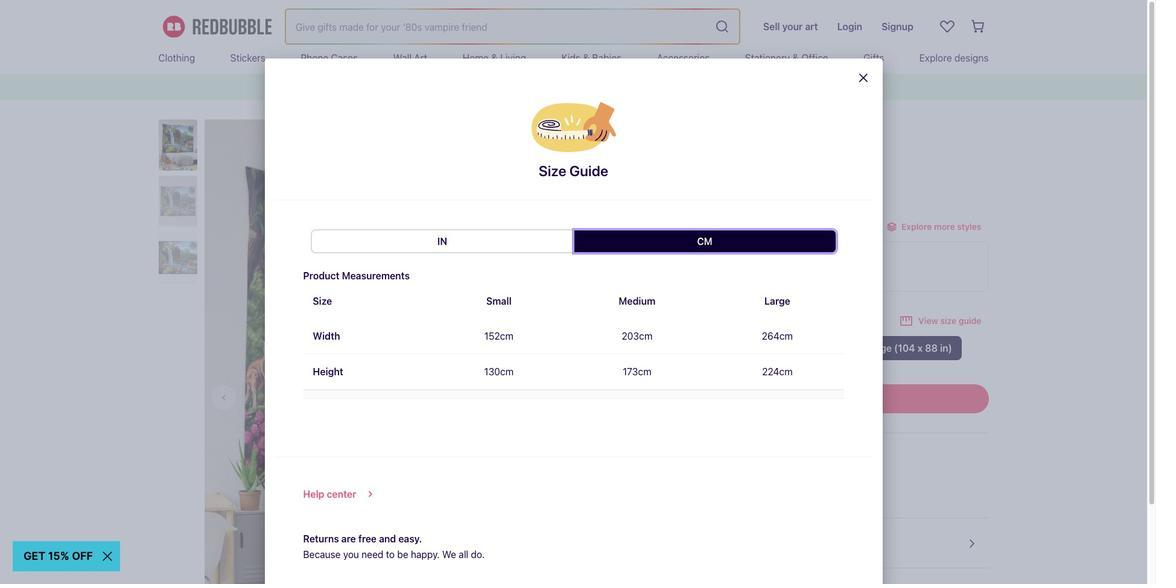 Task type: vqa. For each thing, say whether or not it's contained in the screenshot.
Wall Art
yes



Task type: describe. For each thing, give the bounding box(es) containing it.
size guide
[[539, 162, 608, 179]]

size for size guide
[[539, 162, 566, 179]]

and
[[379, 533, 396, 544]]

living
[[500, 52, 526, 63]]

cm, measurement unit element
[[573, 229, 837, 253]]

help center
[[303, 489, 356, 500]]

art
[[414, 52, 427, 63]]

medium
[[619, 296, 656, 306]]

style element
[[637, 217, 989, 297]]

explore designs link
[[919, 42, 989, 74]]

free
[[358, 533, 377, 544]]

264cm
[[762, 331, 793, 341]]

guide
[[570, 162, 608, 179]]

wall
[[393, 52, 412, 63]]

style
[[637, 221, 660, 232]]

do.
[[471, 549, 485, 560]]

stationery & office
[[745, 52, 828, 63]]

stickers
[[230, 52, 265, 63]]

height
[[313, 366, 343, 377]]

large
[[764, 296, 790, 306]]

clothing
[[158, 52, 195, 63]]

home & living link
[[463, 42, 526, 74]]

gifts
[[864, 52, 884, 63]]

stationery & office link
[[745, 42, 828, 74]]

tapestry image
[[643, 247, 682, 286]]

you
[[343, 549, 359, 560]]

width
[[313, 331, 340, 341]]

home
[[463, 52, 489, 63]]

need
[[362, 549, 383, 560]]

203cm
[[622, 331, 653, 341]]

designs
[[955, 52, 989, 63]]

phone cases link
[[301, 42, 358, 74]]

wall art link
[[393, 42, 427, 74]]

explore designs
[[919, 52, 989, 63]]

product
[[303, 270, 340, 281]]

home & living
[[463, 52, 526, 63]]

size option group
[[637, 336, 989, 365]]

easy.
[[398, 533, 422, 544]]

delivery
[[664, 445, 701, 456]]

& for babies
[[583, 52, 590, 63]]

menu bar containing clothing
[[158, 42, 989, 74]]

& for office
[[792, 52, 799, 63]]

none radio inside size option group
[[637, 336, 735, 360]]

help
[[303, 489, 324, 500]]

accessories
[[657, 52, 710, 63]]

happy.
[[411, 549, 440, 560]]

small
[[486, 296, 512, 306]]

office
[[802, 52, 828, 63]]

returns
[[303, 533, 339, 544]]

phone
[[301, 52, 328, 63]]

tapestry
[[691, 250, 731, 261]]

173cm
[[623, 366, 652, 377]]



Task type: locate. For each thing, give the bounding box(es) containing it.
kids & babies
[[562, 52, 622, 63]]

3 & from the left
[[792, 52, 799, 63]]

1 horizontal spatial size
[[539, 162, 566, 179]]

clothing link
[[158, 42, 195, 74]]

& right kids
[[583, 52, 590, 63]]

we
[[442, 549, 456, 560]]

be
[[397, 549, 408, 560]]

stickers link
[[230, 42, 265, 74]]

phone cases
[[301, 52, 358, 63]]

to
[[386, 549, 395, 560]]

measurements
[[342, 270, 410, 281]]

1 horizontal spatial &
[[583, 52, 590, 63]]

size
[[539, 162, 566, 179], [313, 296, 332, 306]]

0 horizontal spatial &
[[491, 52, 498, 63]]

130cm
[[484, 366, 514, 377]]

0 vertical spatial size
[[539, 162, 566, 179]]

224cm
[[762, 366, 793, 377]]

gifts link
[[864, 42, 884, 74]]

2 horizontal spatial &
[[792, 52, 799, 63]]

babies
[[592, 52, 622, 63]]

size guide dialog
[[0, 0, 1156, 584]]

because
[[303, 549, 341, 560]]

0 horizontal spatial size
[[313, 296, 332, 306]]

None radio
[[310, 229, 574, 253], [573, 229, 837, 253], [740, 336, 851, 360], [856, 336, 962, 360], [310, 229, 574, 253], [573, 229, 837, 253], [740, 336, 851, 360], [856, 336, 962, 360]]

&
[[491, 52, 498, 63], [583, 52, 590, 63], [792, 52, 799, 63]]

menu bar
[[158, 42, 989, 74]]

size for size
[[313, 296, 332, 306]]

center
[[327, 489, 356, 500]]

explore
[[919, 52, 952, 63]]

all
[[459, 549, 468, 560]]

size down product
[[313, 296, 332, 306]]

help center link
[[303, 486, 378, 502]]

& for living
[[491, 52, 498, 63]]

152cm
[[484, 331, 513, 341]]

2 & from the left
[[583, 52, 590, 63]]

are
[[341, 533, 356, 544]]

& left 'living'
[[491, 52, 498, 63]]

cases
[[331, 52, 358, 63]]

product measurements
[[303, 270, 410, 281]]

wall art
[[393, 52, 427, 63]]

stationery
[[745, 52, 790, 63]]

redbubble logo image
[[163, 16, 272, 38]]

None radio
[[637, 336, 735, 360]]

size left guide
[[539, 162, 566, 179]]

1 & from the left
[[491, 52, 498, 63]]

kids
[[562, 52, 581, 63]]

measurement unit option group
[[310, 229, 837, 253]]

accessories link
[[657, 42, 710, 74]]

& left office
[[792, 52, 799, 63]]

1 vertical spatial size
[[313, 296, 332, 306]]

kids & babies link
[[562, 42, 622, 74]]

returns are free and easy. because you need to be happy. we all do.
[[303, 533, 485, 560]]



